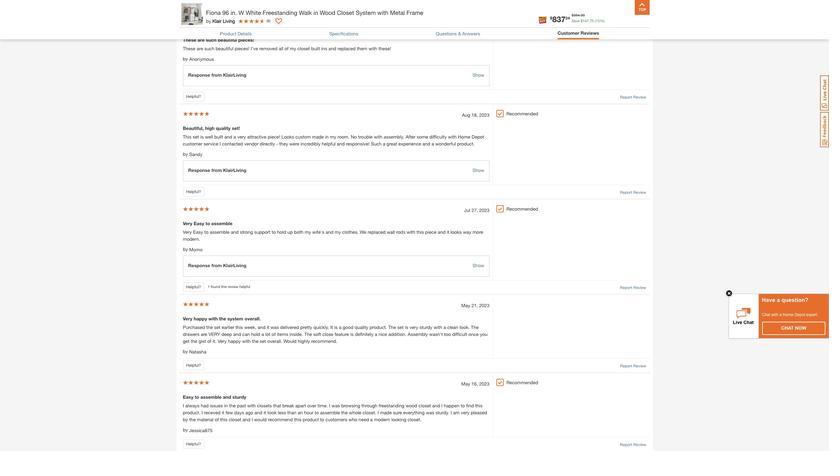 Task type: vqa. For each thing, say whether or not it's contained in the screenshot.
Helpful
yes



Task type: describe. For each thing, give the bounding box(es) containing it.
addition.
[[389, 332, 407, 337]]

2 ( from the left
[[267, 18, 268, 23]]

w
[[239, 9, 244, 16]]

0 vertical spatial happy
[[194, 316, 207, 322]]

with down can
[[242, 339, 251, 344]]

with inside very easy to assemble very easy to assemble and strong support to hold up both my wife's and my clothes. we replaced wall rods with this piece and it looks way more modern.
[[407, 229, 416, 235]]

am
[[454, 411, 460, 416]]

with inside easy to assemble and sturdy i always had issues in the past with closets that break apart over time. i was browsing through freestanding wood closet and i happen to find this product. i receved it few days ago and it took less than an hour to assemble the whole closet. i made sure everything was sturdy. i am very pleased by the material of this closet and i would recommend this product to customers who need a modern looking closet.
[[247, 404, 256, 409]]

a down difficulty
[[432, 141, 435, 147]]

i left always
[[183, 404, 184, 409]]

is down good
[[351, 332, 354, 337]]

now
[[796, 326, 807, 331]]

modern.
[[183, 236, 200, 242]]

report review button for aug 21, 2023
[[621, 94, 647, 100]]

1 vertical spatial .
[[589, 18, 591, 23]]

1 report review button from the top
[[621, 6, 647, 12]]

pleased
[[471, 411, 488, 416]]

would
[[254, 418, 267, 423]]

both
[[294, 229, 304, 235]]

this down few
[[220, 418, 228, 423]]

of right lot
[[272, 332, 276, 337]]

frame
[[407, 9, 424, 16]]

once
[[469, 332, 479, 337]]

may for may 16, 2023
[[462, 382, 471, 387]]

service
[[204, 141, 219, 147]]

chat now link
[[763, 323, 826, 335]]

the up by jessica875
[[189, 418, 196, 423]]

very inside very happy with the system overall. purchased the set earlier this week, and it was delivered pretty quickly. it is a good quality product. the set is very sturdy with a clean look. the drawers are very deep and can hold a lot of items inside. the soft close feature is definitely a nice addition. assembly wasn't too difficult once you get the gist of it. very happy with the set overall. would highly recommend.
[[410, 325, 419, 331]]

recommended for aug 21, 2023
[[507, 22, 539, 28]]

1
[[208, 285, 210, 289]]

few
[[226, 411, 233, 416]]

built inside 'these are such beautiful pieces! these are such beautiful pieces! i've removed all of my closet built ins and replaced them with these!'
[[312, 46, 320, 51]]

1 vertical spatial helpful
[[240, 285, 251, 289]]

0 vertical spatial pieces!
[[239, 37, 254, 43]]

response from klairliving for by sandy
[[188, 168, 247, 173]]

save
[[572, 18, 580, 23]]

with up very at the left
[[209, 316, 218, 322]]

the down week,
[[252, 339, 259, 344]]

report for jul 27, 2023
[[621, 285, 633, 290]]

a left lot
[[262, 332, 264, 337]]

$ 984 . 99 save $ 147 . 75 ( 15 %)
[[572, 13, 605, 23]]

replaced inside very easy to assemble very easy to assemble and strong support to hold up both my wife's and my clothes. we replaced wall rods with this piece and it looks way more modern.
[[368, 229, 386, 235]]

looks
[[451, 229, 462, 235]]

my inside beautiful, high quality set! this set is well built and a very attractive piece!  looks custom made in my room.  no trouble with assembly.  after some difficulty with home depot customer service i contacted vendor directly - they were incredibly helpful and responsive!  such a great experience and a wonderful product.
[[330, 134, 337, 140]]

found
[[211, 285, 220, 289]]

sturdy inside very happy with the system overall. purchased the set earlier this week, and it was delivered pretty quickly. it is a good quality product. the set is very sturdy with a clean look. the drawers are very deep and can hold a lot of items inside. the soft close feature is definitely a nice addition. assembly wasn't too difficult once you get the gist of it. very happy with the set overall. would highly recommend.
[[420, 325, 433, 331]]

recommended for aug 18, 2023
[[507, 111, 539, 116]]

pretty
[[301, 325, 313, 331]]

by inside easy to assemble and sturdy i always had issues in the past with closets that break apart over time. i was browsing through freestanding wood closet and i happen to find this product. i receved it few days ago and it took less than an hour to assemble the whole closet. i made sure everything was sturdy. i am very pleased by the material of this closet and i would recommend this product to customers who need a modern looking closet.
[[183, 418, 188, 423]]

with right chat
[[772, 313, 779, 318]]

i've
[[251, 46, 258, 51]]

quality inside beautiful, high quality set! this set is well built and a very attractive piece!  looks custom made in my room.  no trouble with assembly.  after some difficulty with home depot customer service i contacted vendor directly - they were incredibly helpful and responsive!  such a great experience and a wonderful product.
[[216, 125, 231, 131]]

looks
[[282, 134, 294, 140]]

way
[[463, 229, 472, 235]]

report for aug 21, 2023
[[621, 95, 633, 100]]

1 vertical spatial such
[[205, 46, 215, 51]]

lot
[[266, 332, 271, 337]]

from for by anonymous
[[212, 72, 222, 78]]

1 vertical spatial beautiful
[[216, 46, 234, 51]]

18,
[[472, 112, 478, 118]]

1 horizontal spatial home
[[784, 313, 794, 318]]

depot inside beautiful, high quality set! this set is well built and a very attractive piece!  looks custom made in my room.  no trouble with assembly.  after some difficulty with home depot customer service i contacted vendor directly - they were incredibly helpful and responsive!  such a great experience and a wonderful product.
[[472, 134, 485, 140]]

up
[[288, 229, 293, 235]]

aug 18, 2023
[[462, 112, 490, 118]]

nice
[[379, 332, 388, 337]]

it inside very easy to assemble very easy to assemble and strong support to hold up both my wife's and my clothes. we replaced wall rods with this piece and it looks way more modern.
[[447, 229, 450, 235]]

klairliving for and
[[223, 168, 247, 173]]

with left metal
[[378, 9, 389, 16]]

1 vertical spatial easy
[[193, 229, 203, 235]]

aug for aug 18, 2023
[[462, 112, 471, 118]]

no
[[351, 134, 357, 140]]

helpful? for very happy with the system overall.
[[186, 364, 201, 369]]

-
[[276, 141, 278, 147]]

2023 for aug 21, 2023
[[480, 24, 490, 29]]

my left the clothes.
[[335, 229, 341, 235]]

i down ago
[[252, 418, 253, 423]]

1 show from the top
[[473, 72, 485, 78]]

984
[[574, 13, 580, 17]]

of left it.
[[208, 339, 212, 344]]

0 horizontal spatial closet.
[[363, 411, 377, 416]]

helpful? for beautiful, high quality set!
[[186, 189, 201, 194]]

2023 for jul 27, 2023
[[480, 208, 490, 213]]

response from klairliving for by anonymous
[[188, 72, 247, 78]]

is inside beautiful, high quality set! this set is well built and a very attractive piece!  looks custom made in my room.  no trouble with assembly.  after some difficulty with home depot customer service i contacted vendor directly - they were incredibly helpful and responsive!  such a great experience and a wonderful product.
[[200, 134, 204, 140]]

system
[[228, 316, 244, 322]]

1 report from the top
[[621, 6, 633, 11]]

and up lot
[[258, 325, 266, 331]]

delivered
[[280, 325, 299, 331]]

0 vertical spatial easy
[[194, 221, 204, 226]]

is up addition.
[[405, 325, 409, 331]]

of inside easy to assemble and sturdy i always had issues in the past with closets that break apart over time. i was browsing through freestanding wood closet and i happen to find this product. i receved it few days ago and it took less than an hour to assemble the whole closet. i made sure everything was sturdy. i am very pleased by the material of this closet and i would recommend this product to customers who need a modern looking closet.
[[215, 418, 219, 423]]

1 vertical spatial are
[[197, 46, 203, 51]]

helpful? button for beautiful, high quality set!
[[183, 187, 205, 197]]

jessica875 button
[[189, 428, 213, 435]]

this right found at the bottom left of page
[[221, 285, 227, 289]]

room.
[[338, 134, 350, 140]]

the up few
[[229, 404, 236, 409]]

1 horizontal spatial closet.
[[408, 418, 422, 423]]

2023 for may 16, 2023
[[480, 382, 490, 387]]

strong
[[240, 229, 253, 235]]

was inside very happy with the system overall. purchased the set earlier this week, and it was delivered pretty quickly. it is a good quality product. the set is very sturdy with a clean look. the drawers are very deep and can hold a lot of items inside. the soft close feature is definitely a nice addition. assembly wasn't too difficult once you get the gist of it. very happy with the set overall. would highly recommend.
[[271, 325, 279, 331]]

break
[[283, 404, 294, 409]]

whole
[[349, 411, 362, 416]]

report for aug 18, 2023
[[621, 190, 633, 195]]

( 8 )
[[267, 18, 271, 23]]

and right wife's
[[326, 229, 334, 235]]

27,
[[472, 208, 478, 213]]

and inside 'these are such beautiful pieces! these are such beautiful pieces! i've removed all of my closet built ins and replaced them with these!'
[[329, 46, 337, 51]]

and up 'sturdy.'
[[433, 404, 441, 409]]

1 vertical spatial pieces!
[[235, 46, 250, 51]]

i up 'modern'
[[378, 411, 379, 416]]

close
[[323, 332, 334, 337]]

sturdy.
[[436, 411, 450, 416]]

set inside beautiful, high quality set! this set is well built and a very attractive piece!  looks custom made in my room.  no trouble with assembly.  after some difficulty with home depot customer service i contacted vendor directly - they were incredibly helpful and responsive!  such a great experience and a wonderful product.
[[193, 134, 199, 140]]

review for may 21, 2023
[[634, 364, 647, 369]]

chat
[[763, 313, 771, 318]]

( inside "$ 984 . 99 save $ 147 . 75 ( 15 %)"
[[596, 18, 597, 23]]

have
[[763, 298, 776, 304]]

2 these from the top
[[183, 46, 196, 51]]

soft
[[314, 332, 321, 337]]

1 horizontal spatial was
[[332, 404, 340, 409]]

wonderful
[[436, 141, 456, 147]]

report review button for jul 27, 2023
[[621, 285, 647, 291]]

beautiful,
[[183, 125, 204, 131]]

and down room.
[[337, 141, 345, 147]]

custom
[[296, 134, 311, 140]]

review for jul 27, 2023
[[634, 285, 647, 290]]

very easy to assemble very easy to assemble and strong support to hold up both my wife's and my clothes. we replaced wall rods with this piece and it looks way more modern.
[[183, 221, 484, 242]]

by for by klair living
[[206, 18, 211, 24]]

report review button for aug 18, 2023
[[621, 190, 647, 196]]

feedback link image
[[821, 112, 830, 148]]

product. inside easy to assemble and sturdy i always had issues in the past with closets that break apart over time. i was browsing through freestanding wood closet and i happen to find this product. i receved it few days ago and it took less than an hour to assemble the whole closet. i made sure everything was sturdy. i am very pleased by the material of this closet and i would recommend this product to customers who need a modern looking closet.
[[183, 411, 201, 416]]

and up issues
[[223, 395, 231, 401]]

easy to assemble and sturdy i always had issues in the past with closets that break apart over time. i was browsing through freestanding wood closet and i happen to find this product. i receved it few days ago and it took less than an hour to assemble the whole closet. i made sure everything was sturdy. i am very pleased by the material of this closet and i would recommend this product to customers who need a modern looking closet.
[[183, 395, 488, 423]]

wife's
[[313, 229, 325, 235]]

sure
[[393, 411, 402, 416]]

all
[[279, 46, 284, 51]]

material
[[197, 418, 214, 423]]

review
[[228, 285, 239, 289]]

the up earlier
[[219, 316, 226, 322]]

this up "pleased"
[[476, 404, 483, 409]]

0 horizontal spatial the
[[305, 332, 312, 337]]

i up 'sturdy.'
[[442, 404, 443, 409]]

that
[[273, 404, 281, 409]]

from for by momo
[[212, 263, 222, 269]]

24
[[566, 15, 571, 20]]

and left strong
[[231, 229, 239, 235]]

who
[[349, 418, 358, 423]]

with up wonderful on the right top of page
[[449, 134, 457, 140]]

0 vertical spatial overall.
[[245, 316, 261, 322]]

set down lot
[[260, 339, 266, 344]]

very happy with the system overall. purchased the set earlier this week, and it was delivered pretty quickly. it is a good quality product. the set is very sturdy with a clean look. the drawers are very deep and can hold a lot of items inside. the soft close feature is definitely a nice addition. assembly wasn't too difficult once you get the gist of it. very happy with the set overall. would highly recommend.
[[183, 316, 488, 344]]

0 vertical spatial such
[[206, 37, 217, 43]]

4 recommended from the top
[[507, 381, 539, 386]]

piece
[[426, 229, 437, 235]]

klair
[[213, 18, 222, 24]]

i left 'am'
[[451, 411, 452, 416]]

display image
[[276, 18, 282, 25]]

0 vertical spatial .
[[580, 13, 581, 17]]

1 found this review helpful
[[208, 285, 251, 289]]

i right time. at the bottom left of the page
[[329, 404, 331, 409]]

and down ago
[[243, 418, 251, 423]]

15
[[597, 18, 601, 23]]

assembly.
[[384, 134, 405, 140]]

walk
[[299, 9, 312, 16]]

freestanding
[[379, 404, 405, 409]]

a right have
[[778, 298, 781, 304]]

21, for may
[[472, 303, 478, 309]]

easy inside easy to assemble and sturdy i always had issues in the past with closets that break apart over time. i was browsing through freestanding wood closet and i happen to find this product. i receved it few days ago and it took less than an hour to assemble the whole closet. i made sure everything was sturdy. i am very pleased by the material of this closet and i would recommend this product to customers who need a modern looking closet.
[[183, 395, 194, 401]]

837
[[553, 14, 566, 24]]

helpful inside beautiful, high quality set! this set is well built and a very attractive piece!  looks custom made in my room.  no trouble with assembly.  after some difficulty with home depot customer service i contacted vendor directly - they were incredibly helpful and responsive!  such a great experience and a wonderful product.
[[322, 141, 336, 147]]

75
[[591, 18, 595, 23]]

a left the 'great'
[[383, 141, 386, 147]]

the down browsing at bottom left
[[342, 411, 348, 416]]

such
[[371, 141, 382, 147]]

home inside beautiful, high quality set! this set is well built and a very attractive piece!  looks custom made in my room.  no trouble with assembly.  after some difficulty with home depot customer service i contacted vendor directly - they were incredibly helpful and responsive!  such a great experience and a wonderful product.
[[458, 134, 471, 140]]

show button for depot
[[473, 167, 485, 174]]

momo
[[189, 247, 203, 253]]

removed
[[260, 46, 278, 51]]

1 vertical spatial overall.
[[268, 339, 282, 344]]

with up wasn't
[[434, 325, 443, 331]]

0 vertical spatial are
[[198, 37, 205, 43]]

hour
[[304, 411, 314, 416]]

very
[[209, 332, 220, 337]]

a up feature at the left of page
[[339, 325, 342, 331]]

a left nice
[[375, 332, 378, 337]]

and up would
[[255, 411, 263, 416]]

over
[[308, 404, 317, 409]]

a up "too"
[[444, 325, 446, 331]]

report review button for may 16, 2023
[[621, 443, 647, 449]]

96
[[223, 9, 229, 16]]

sturdy inside easy to assemble and sturdy i always had issues in the past with closets that break apart over time. i was browsing through freestanding wood closet and i happen to find this product. i receved it few days ago and it took less than an hour to assemble the whole closet. i made sure everything was sturdy. i am very pleased by the material of this closet and i would recommend this product to customers who need a modern looking closet.
[[233, 395, 247, 401]]

report review for aug 21, 2023
[[621, 95, 647, 100]]

1 vertical spatial closet
[[419, 404, 431, 409]]

chat
[[782, 326, 795, 331]]

helpful? button for easy to assemble and sturdy
[[183, 440, 205, 450]]

2 horizontal spatial $
[[581, 18, 583, 23]]

review for aug 21, 2023
[[634, 95, 647, 100]]

rods
[[397, 229, 406, 235]]

some
[[417, 134, 429, 140]]

a inside easy to assemble and sturdy i always had issues in the past with closets that break apart over time. i was browsing through freestanding wood closet and i happen to find this product. i receved it few days ago and it took less than an hour to assemble the whole closet. i made sure everything was sturdy. i am very pleased by the material of this closet and i would recommend this product to customers who need a modern looking closet.
[[371, 418, 373, 423]]

report for may 16, 2023
[[621, 443, 633, 448]]

earlier
[[222, 325, 235, 331]]

a up contacted
[[234, 134, 236, 140]]

2 horizontal spatial the
[[471, 325, 479, 331]]

drawers
[[183, 332, 200, 337]]

week,
[[244, 325, 257, 331]]

review for may 16, 2023
[[634, 443, 647, 448]]

by jessica875
[[183, 428, 213, 434]]

$ 837 24
[[551, 14, 571, 24]]

gist
[[199, 339, 206, 344]]

by for by anonymous
[[183, 56, 188, 61]]

questions
[[436, 31, 457, 36]]

closet
[[337, 9, 354, 16]]

built inside beautiful, high quality set! this set is well built and a very attractive piece!  looks custom made in my room.  no trouble with assembly.  after some difficulty with home depot customer service i contacted vendor directly - they were incredibly helpful and responsive!  such a great experience and a wonderful product.
[[214, 134, 223, 140]]

4 helpful? from the top
[[186, 285, 201, 290]]



Task type: locate. For each thing, give the bounding box(es) containing it.
it down closets
[[264, 411, 266, 416]]

1 horizontal spatial product.
[[370, 325, 387, 331]]

1 horizontal spatial replaced
[[368, 229, 386, 235]]

1 horizontal spatial $
[[572, 13, 574, 17]]

2023 right 18,
[[480, 112, 490, 118]]

5 report review button from the top
[[621, 364, 647, 370]]

4 2023 from the top
[[480, 303, 490, 309]]

a
[[234, 134, 236, 140], [383, 141, 386, 147], [432, 141, 435, 147], [778, 298, 781, 304], [780, 313, 783, 318], [339, 325, 342, 331], [444, 325, 446, 331], [262, 332, 264, 337], [375, 332, 378, 337], [371, 418, 373, 423]]

1 horizontal spatial the
[[389, 325, 396, 331]]

helpful? for these are such beautiful pieces!
[[186, 94, 201, 99]]

set up very at the left
[[214, 325, 221, 331]]

1 vertical spatial sturdy
[[233, 395, 247, 401]]

0 horizontal spatial happy
[[194, 316, 207, 322]]

2 vertical spatial are
[[201, 332, 207, 337]]

0 vertical spatial in
[[314, 9, 318, 16]]

3 report review from the top
[[621, 190, 647, 195]]

6 helpful? from the top
[[186, 442, 201, 447]]

by inside by natasha
[[183, 349, 188, 355]]

sturdy up assembly
[[420, 325, 433, 331]]

the down drawers
[[191, 339, 197, 344]]

4 report from the top
[[621, 285, 633, 290]]

2023 right 27, on the right
[[480, 208, 490, 213]]

1 klairliving from the top
[[223, 72, 247, 78]]

it
[[447, 229, 450, 235], [267, 325, 270, 331], [222, 411, 225, 416], [264, 411, 266, 416]]

report review button
[[621, 6, 647, 12], [621, 94, 647, 100], [621, 190, 647, 196], [621, 285, 647, 291], [621, 364, 647, 370], [621, 443, 647, 449]]

2 report review button from the top
[[621, 94, 647, 100]]

3 response from the top
[[188, 263, 210, 269]]

3 show from the top
[[473, 263, 485, 269]]

deep
[[222, 332, 232, 337]]

more
[[473, 229, 484, 235]]

aug 21, 2023
[[462, 24, 490, 29]]

1 21, from the top
[[472, 24, 478, 29]]

1 vertical spatial quality
[[355, 325, 369, 331]]

4 report review from the top
[[621, 285, 647, 290]]

and up contacted
[[225, 134, 232, 140]]

metal
[[391, 9, 405, 16]]

response from klairliving
[[188, 72, 247, 78], [188, 168, 247, 173], [188, 263, 247, 269]]

home
[[458, 134, 471, 140], [784, 313, 794, 318]]

show button
[[473, 71, 485, 78], [473, 167, 485, 174], [473, 262, 485, 269]]

report review for aug 18, 2023
[[621, 190, 647, 195]]

pieces!
[[239, 37, 254, 43], [235, 46, 250, 51]]

trouble
[[359, 134, 373, 140]]

by anonymous
[[183, 56, 214, 62]]

2 show from the top
[[473, 168, 485, 173]]

klairliving for strong
[[223, 263, 247, 269]]

2 from from the top
[[212, 168, 222, 173]]

21, up once at the right bottom of the page
[[472, 303, 478, 309]]

5 helpful? from the top
[[186, 364, 201, 369]]

and down some
[[423, 141, 431, 147]]

4 report review button from the top
[[621, 285, 647, 291]]

0 vertical spatial these
[[183, 37, 196, 43]]

the up once at the right bottom of the page
[[471, 325, 479, 331]]

report review for jul 27, 2023
[[621, 285, 647, 290]]

closet inside 'these are such beautiful pieces! these are such beautiful pieces! i've removed all of my closet built ins and replaced them with these!'
[[298, 46, 310, 51]]

difficulty
[[430, 134, 447, 140]]

3 report from the top
[[621, 190, 633, 195]]

1 horizontal spatial made
[[380, 411, 392, 416]]

1 horizontal spatial quality
[[355, 325, 369, 331]]

by for by sandy
[[183, 151, 188, 157]]

i inside beautiful, high quality set! this set is well built and a very attractive piece!  looks custom made in my room.  no trouble with assembly.  after some difficulty with home depot customer service i contacted vendor directly - they were incredibly helpful and responsive!  such a great experience and a wonderful product.
[[220, 141, 221, 147]]

aug for aug 21, 2023
[[462, 24, 471, 29]]

2 horizontal spatial closet
[[419, 404, 431, 409]]

3 from from the top
[[212, 263, 222, 269]]

with inside 'these are such beautiful pieces! these are such beautiful pieces! i've removed all of my closet built ins and replaced them with these!'
[[369, 46, 378, 51]]

past
[[237, 404, 246, 409]]

1 aug from the top
[[462, 24, 471, 29]]

these are such beautiful pieces! these are such beautiful pieces! i've removed all of my closet built ins and replaced them with these!
[[183, 37, 391, 51]]

response
[[188, 72, 210, 78], [188, 168, 210, 173], [188, 263, 210, 269]]

$ left the 24
[[551, 15, 553, 20]]

klairliving for pieces!
[[223, 72, 247, 78]]

response from klairliving down anonymous
[[188, 72, 247, 78]]

support
[[255, 229, 271, 235]]

5 2023 from the top
[[480, 382, 490, 387]]

5 helpful? button from the top
[[183, 361, 205, 371]]

response from klairliving for by momo
[[188, 263, 247, 269]]

the
[[219, 316, 226, 322], [207, 325, 213, 331], [191, 339, 197, 344], [252, 339, 259, 344], [229, 404, 236, 409], [342, 411, 348, 416], [189, 418, 196, 423]]

it.
[[213, 339, 217, 344]]

jul 27, 2023
[[465, 208, 490, 213]]

1 vertical spatial hold
[[251, 332, 260, 337]]

are inside very happy with the system overall. purchased the set earlier this week, and it was delivered pretty quickly. it is a good quality product. the set is very sturdy with a clean look. the drawers are very deep and can hold a lot of items inside. the soft close feature is definitely a nice addition. assembly wasn't too difficult once you get the gist of it. very happy with the set overall. would highly recommend.
[[201, 332, 207, 337]]

2 vertical spatial response from klairliving
[[188, 263, 247, 269]]

response for sandy
[[188, 168, 210, 173]]

2023 right '16,'
[[480, 382, 490, 387]]

0 vertical spatial closet.
[[363, 411, 377, 416]]

3 helpful? button from the top
[[183, 187, 205, 197]]

0 horizontal spatial replaced
[[338, 46, 356, 51]]

report review button for may 21, 2023
[[621, 364, 647, 370]]

i
[[220, 141, 221, 147], [183, 404, 184, 409], [329, 404, 331, 409], [442, 404, 443, 409], [202, 411, 203, 416], [378, 411, 379, 416], [451, 411, 452, 416], [252, 418, 253, 423]]

fiona 96 in. w white freestanding walk in wood closet system with metal frame
[[206, 9, 424, 16]]

aug up answers at the top right of page
[[462, 24, 471, 29]]

$ right the 24
[[572, 13, 574, 17]]

6 report from the top
[[621, 443, 633, 448]]

0 vertical spatial helpful
[[322, 141, 336, 147]]

browsing
[[342, 404, 361, 409]]

3 review from the top
[[634, 190, 647, 195]]

0 vertical spatial show button
[[473, 71, 485, 78]]

my inside 'these are such beautiful pieces! these are such beautiful pieces! i've removed all of my closet built ins and replaced them with these!'
[[290, 46, 296, 51]]

assemble
[[212, 221, 233, 226], [210, 229, 230, 235], [201, 395, 222, 401], [320, 411, 340, 416]]

1 may from the top
[[462, 303, 471, 309]]

in inside beautiful, high quality set! this set is well built and a very attractive piece!  looks custom made in my room.  no trouble with assembly.  after some difficulty with home depot customer service i contacted vendor directly - they were incredibly helpful and responsive!  such a great experience and a wonderful product.
[[325, 134, 329, 140]]

very inside beautiful, high quality set! this set is well built and a very attractive piece!  looks custom made in my room.  no trouble with assembly.  after some difficulty with home depot customer service i contacted vendor directly - they were incredibly helpful and responsive!  such a great experience and a wonderful product.
[[238, 134, 246, 140]]

hold down week,
[[251, 332, 260, 337]]

customers
[[326, 418, 348, 423]]

response for anonymous
[[188, 72, 210, 78]]

built right the well
[[214, 134, 223, 140]]

by for by jessica875
[[183, 428, 188, 434]]

closet. down through at the left of the page
[[363, 411, 377, 416]]

white
[[246, 9, 261, 16]]

a right chat
[[780, 313, 783, 318]]

by inside by jessica875
[[183, 428, 188, 434]]

3 helpful? from the top
[[186, 189, 201, 194]]

2023 for aug 18, 2023
[[480, 112, 490, 118]]

it left few
[[222, 411, 225, 416]]

1 horizontal spatial depot
[[795, 313, 806, 318]]

in left room.
[[325, 134, 329, 140]]

closet up everything
[[419, 404, 431, 409]]

by left "momo"
[[183, 247, 188, 252]]

it
[[331, 325, 333, 331]]

this down an
[[294, 418, 302, 423]]

made up 'incredibly'
[[312, 134, 324, 140]]

1 vertical spatial very
[[410, 325, 419, 331]]

response for momo
[[188, 263, 210, 269]]

set up addition.
[[398, 325, 404, 331]]

0 vertical spatial depot
[[472, 134, 485, 140]]

the up addition.
[[389, 325, 396, 331]]

helpful? button
[[183, 3, 205, 13], [183, 92, 205, 102], [183, 187, 205, 197], [183, 282, 205, 292], [183, 361, 205, 371], [183, 440, 205, 450]]

1 horizontal spatial helpful
[[322, 141, 336, 147]]

2 vertical spatial very
[[461, 411, 470, 416]]

may left '16,'
[[462, 382, 471, 387]]

2 aug from the top
[[462, 112, 471, 118]]

0 horizontal spatial built
[[214, 134, 223, 140]]

ago
[[246, 411, 254, 416]]

1 vertical spatial happy
[[228, 339, 241, 344]]

21, up answers at the top right of page
[[472, 24, 478, 29]]

fiona
[[206, 9, 221, 16]]

2 show button from the top
[[473, 167, 485, 174]]

of inside 'these are such beautiful pieces! these are such beautiful pieces! i've removed all of my closet built ins and replaced them with these!'
[[285, 46, 289, 51]]

may up look.
[[462, 303, 471, 309]]

3 report review button from the top
[[621, 190, 647, 196]]

with right 'rods'
[[407, 229, 416, 235]]

0 horizontal spatial overall.
[[245, 316, 261, 322]]

closet. down everything
[[408, 418, 422, 423]]

0 vertical spatial product.
[[458, 141, 475, 147]]

we
[[360, 229, 367, 235]]

6 review from the top
[[634, 443, 647, 448]]

1 horizontal spatial happy
[[228, 339, 241, 344]]

details
[[238, 31, 252, 36]]

hold
[[277, 229, 286, 235], [251, 332, 260, 337]]

2 review from the top
[[634, 95, 647, 100]]

overall. up week,
[[245, 316, 261, 322]]

pieces! down "details"
[[239, 37, 254, 43]]

such up anonymous button
[[205, 46, 215, 51]]

from for by sandy
[[212, 168, 222, 173]]

( right 75
[[596, 18, 597, 23]]

1 helpful? from the top
[[186, 5, 201, 10]]

have a question?
[[763, 298, 809, 304]]

in
[[314, 9, 318, 16], [325, 134, 329, 140], [224, 404, 228, 409]]

customer reviews
[[558, 30, 600, 36]]

2 response from the top
[[188, 168, 210, 173]]

apart
[[296, 404, 306, 409]]

my
[[290, 46, 296, 51], [330, 134, 337, 140], [305, 229, 311, 235], [335, 229, 341, 235]]

1 vertical spatial these
[[183, 46, 196, 51]]

report for may 21, 2023
[[621, 364, 633, 369]]

0 vertical spatial aug
[[462, 24, 471, 29]]

0 vertical spatial show
[[473, 72, 485, 78]]

2 report review from the top
[[621, 95, 647, 100]]

of
[[285, 46, 289, 51], [272, 332, 276, 337], [208, 339, 212, 344], [215, 418, 219, 423]]

happy up purchased
[[194, 316, 207, 322]]

closets
[[257, 404, 272, 409]]

it up lot
[[267, 325, 270, 331]]

$ for 837
[[551, 15, 553, 20]]

show for depot
[[473, 168, 485, 173]]

in right walk
[[314, 9, 318, 16]]

an
[[298, 411, 303, 416]]

and right the piece
[[438, 229, 446, 235]]

product. inside very happy with the system overall. purchased the set earlier this week, and it was delivered pretty quickly. it is a good quality product. the set is very sturdy with a clean look. the drawers are very deep and can hold a lot of items inside. the soft close feature is definitely a nice addition. assembly wasn't too difficult once you get the gist of it. very happy with the set overall. would highly recommend.
[[370, 325, 387, 331]]

living
[[223, 18, 235, 24]]

i right service at the left top
[[220, 141, 221, 147]]

made inside beautiful, high quality set! this set is well built and a very attractive piece!  looks custom made in my room.  no trouble with assembly.  after some difficulty with home depot customer service i contacted vendor directly - they were incredibly helpful and responsive!  such a great experience and a wonderful product.
[[312, 134, 324, 140]]

1 review from the top
[[634, 6, 647, 11]]

3 show button from the top
[[473, 262, 485, 269]]

1 2023 from the top
[[480, 24, 490, 29]]

$ inside $ 837 24
[[551, 15, 553, 20]]

momo button
[[189, 247, 203, 254]]

of down receved at the bottom of the page
[[215, 418, 219, 423]]

report review for may 16, 2023
[[621, 443, 647, 448]]

you
[[480, 332, 488, 337]]

2 report from the top
[[621, 95, 633, 100]]

1 horizontal spatial built
[[312, 46, 320, 51]]

0 horizontal spatial closet
[[229, 418, 241, 423]]

set up customer
[[193, 134, 199, 140]]

0 vertical spatial built
[[312, 46, 320, 51]]

answers
[[463, 31, 481, 36]]

by left anonymous
[[183, 56, 188, 61]]

recommended for jul 27, 2023
[[507, 206, 539, 212]]

get
[[183, 339, 190, 344]]

helpful? button for very happy with the system overall.
[[183, 361, 205, 371]]

0 vertical spatial was
[[271, 325, 279, 331]]

quality inside very happy with the system overall. purchased the set earlier this week, and it was delivered pretty quickly. it is a good quality product. the set is very sturdy with a clean look. the drawers are very deep and can hold a lot of items inside. the soft close feature is definitely a nice addition. assembly wasn't too difficult once you get the gist of it. very happy with the set overall. would highly recommend.
[[355, 325, 369, 331]]

0 vertical spatial from
[[212, 72, 222, 78]]

0 vertical spatial 21,
[[472, 24, 478, 29]]

0 vertical spatial closet
[[298, 46, 310, 51]]

them
[[357, 46, 368, 51]]

jul
[[465, 208, 471, 213]]

0 vertical spatial beautiful
[[218, 37, 237, 43]]

1 vertical spatial product.
[[370, 325, 387, 331]]

2 helpful? button from the top
[[183, 92, 205, 102]]

helpful
[[322, 141, 336, 147], [240, 285, 251, 289]]

1 vertical spatial may
[[462, 382, 471, 387]]

pieces! left i've
[[235, 46, 250, 51]]

live chat image
[[821, 76, 830, 111]]

replaced inside 'these are such beautiful pieces! these are such beautiful pieces! i've removed all of my closet built ins and replaced them with these!'
[[338, 46, 356, 51]]

with up ago
[[247, 404, 256, 409]]

6 report review from the top
[[621, 443, 647, 448]]

sturdy up past
[[233, 395, 247, 401]]

product image image
[[181, 3, 203, 25]]

product details button
[[220, 30, 252, 37], [220, 30, 252, 37]]

overall.
[[245, 316, 261, 322], [268, 339, 282, 344]]

1 horizontal spatial (
[[596, 18, 597, 23]]

0 vertical spatial response
[[188, 72, 210, 78]]

16,
[[472, 382, 478, 387]]

2 horizontal spatial very
[[461, 411, 470, 416]]

by down get
[[183, 349, 188, 355]]

1 horizontal spatial in
[[314, 9, 318, 16]]

my right both
[[305, 229, 311, 235]]

0 horizontal spatial in
[[224, 404, 228, 409]]

3 klairliving from the top
[[223, 263, 247, 269]]

review for aug 18, 2023
[[634, 190, 647, 195]]

1 response from the top
[[188, 72, 210, 78]]

experience
[[399, 141, 422, 147]]

this inside very happy with the system overall. purchased the set earlier this week, and it was delivered pretty quickly. it is a good quality product. the set is very sturdy with a clean look. the drawers are very deep and can hold a lot of items inside. the soft close feature is definitely a nice addition. assembly wasn't too difficult once you get the gist of it. very happy with the set overall. would highly recommend.
[[236, 325, 243, 331]]

very inside easy to assemble and sturdy i always had issues in the past with closets that break apart over time. i was browsing through freestanding wood closet and i happen to find this product. i receved it few days ago and it took less than an hour to assemble the whole closet. i made sure everything was sturdy. i am very pleased by the material of this closet and i would recommend this product to customers who need a modern looking closet.
[[461, 411, 470, 416]]

may for may 21, 2023
[[462, 303, 471, 309]]

0 horizontal spatial was
[[271, 325, 279, 331]]

by left klair
[[206, 18, 211, 24]]

1 recommended from the top
[[507, 22, 539, 28]]

1 vertical spatial depot
[[795, 313, 806, 318]]

replaced right we
[[368, 229, 386, 235]]

the down pretty
[[305, 332, 312, 337]]

3 2023 from the top
[[480, 208, 490, 213]]

0 horizontal spatial quality
[[216, 125, 231, 131]]

1 response from klairliving from the top
[[188, 72, 247, 78]]

and
[[329, 46, 337, 51], [225, 134, 232, 140], [337, 141, 345, 147], [423, 141, 431, 147], [231, 229, 239, 235], [326, 229, 334, 235], [438, 229, 446, 235], [258, 325, 266, 331], [233, 332, 241, 337], [223, 395, 231, 401], [433, 404, 441, 409], [255, 411, 263, 416], [243, 418, 251, 423]]

0 horizontal spatial $
[[551, 15, 553, 20]]

1 show button from the top
[[473, 71, 485, 78]]

product. inside beautiful, high quality set! this set is well built and a very attractive piece!  looks custom made in my room.  no trouble with assembly.  after some difficulty with home depot customer service i contacted vendor directly - they were incredibly helpful and responsive!  such a great experience and a wonderful product.
[[458, 141, 475, 147]]

by klair living
[[206, 18, 235, 24]]

2 vertical spatial was
[[426, 411, 435, 416]]

2 horizontal spatial in
[[325, 134, 329, 140]]

built left ins
[[312, 46, 320, 51]]

it inside very happy with the system overall. purchased the set earlier this week, and it was delivered pretty quickly. it is a good quality product. the set is very sturdy with a clean look. the drawers are very deep and can hold a lot of items inside. the soft close feature is definitely a nice addition. assembly wasn't too difficult once you get the gist of it. very happy with the set overall. would highly recommend.
[[267, 325, 270, 331]]

5 review from the top
[[634, 364, 647, 369]]

2 klairliving from the top
[[223, 168, 247, 173]]

depot left expert.
[[795, 313, 806, 318]]

2 21, from the top
[[472, 303, 478, 309]]

report review for may 21, 2023
[[621, 364, 647, 369]]

it left looks
[[447, 229, 450, 235]]

from up found at the bottom left of page
[[212, 263, 222, 269]]

2 recommended from the top
[[507, 111, 539, 116]]

2 may from the top
[[462, 382, 471, 387]]

depot
[[472, 134, 485, 140], [795, 313, 806, 318]]

2 response from klairliving from the top
[[188, 168, 247, 173]]

2 helpful? from the top
[[186, 94, 201, 99]]

helpful? button for these are such beautiful pieces!
[[183, 92, 205, 102]]

2 vertical spatial from
[[212, 263, 222, 269]]

helpful right review
[[240, 285, 251, 289]]

0 horizontal spatial helpful
[[240, 285, 251, 289]]

by inside by momo
[[183, 247, 188, 252]]

1 from from the top
[[212, 72, 222, 78]]

147
[[583, 18, 589, 23]]

1 vertical spatial built
[[214, 134, 223, 140]]

this left the piece
[[417, 229, 424, 235]]

home down aug 18, 2023
[[458, 134, 471, 140]]

1 vertical spatial response
[[188, 168, 210, 173]]

the up very at the left
[[207, 325, 213, 331]]

replaced down specifications
[[338, 46, 356, 51]]

helpful? for easy to assemble and sturdy
[[186, 442, 201, 447]]

expert.
[[807, 313, 819, 318]]

assembly
[[408, 332, 428, 337]]

top button
[[635, 0, 650, 15]]

beautiful
[[218, 37, 237, 43], [216, 46, 234, 51]]

closet down days
[[229, 418, 241, 423]]

customer
[[558, 30, 580, 36]]

is right it
[[335, 325, 338, 331]]

response down the "momo" button
[[188, 263, 210, 269]]

may 16, 2023
[[462, 382, 490, 387]]

aug
[[462, 24, 471, 29], [462, 112, 471, 118]]

inside.
[[290, 332, 303, 337]]

4 review from the top
[[634, 285, 647, 290]]

0 vertical spatial home
[[458, 134, 471, 140]]

4 helpful? button from the top
[[183, 282, 205, 292]]

from down service at the left top
[[212, 168, 222, 173]]

6 report review button from the top
[[621, 443, 647, 449]]

highly
[[298, 339, 310, 344]]

1 horizontal spatial .
[[589, 18, 591, 23]]

purchased
[[183, 325, 205, 331]]

2 2023 from the top
[[480, 112, 490, 118]]

quality left "set!"
[[216, 125, 231, 131]]

21, for aug
[[472, 24, 478, 29]]

show button for looks
[[473, 262, 485, 269]]

1 horizontal spatial hold
[[277, 229, 286, 235]]

2023 for may 21, 2023
[[480, 303, 490, 309]]

6 helpful? button from the top
[[183, 440, 205, 450]]

report review
[[621, 6, 647, 11], [621, 95, 647, 100], [621, 190, 647, 195], [621, 285, 647, 290], [621, 364, 647, 369], [621, 443, 647, 448]]

easy
[[194, 221, 204, 226], [193, 229, 203, 235], [183, 395, 194, 401]]

5 report from the top
[[621, 364, 633, 369]]

made inside easy to assemble and sturdy i always had issues in the past with closets that break apart over time. i was browsing through freestanding wood closet and i happen to find this product. i receved it few days ago and it took less than an hour to assemble the whole closet. i made sure everything was sturdy. i am very pleased by the material of this closet and i would recommend this product to customers who need a modern looking closet.
[[380, 411, 392, 416]]

were
[[290, 141, 300, 147]]

0 horizontal spatial (
[[267, 18, 268, 23]]

1 vertical spatial in
[[325, 134, 329, 140]]

1 vertical spatial klairliving
[[223, 168, 247, 173]]

hold inside very happy with the system overall. purchased the set earlier this week, and it was delivered pretty quickly. it is a good quality product. the set is very sturdy with a clean look. the drawers are very deep and can hold a lot of items inside. the soft close feature is definitely a nice addition. assembly wasn't too difficult once you get the gist of it. very happy with the set overall. would highly recommend.
[[251, 332, 260, 337]]

definitely
[[355, 332, 374, 337]]

with right them
[[369, 46, 378, 51]]

3 response from klairliving from the top
[[188, 263, 247, 269]]

by left sandy button on the left of page
[[183, 151, 188, 157]]

and left can
[[233, 332, 241, 337]]

1 report review from the top
[[621, 6, 647, 11]]

by sandy
[[183, 151, 203, 158]]

5 report review from the top
[[621, 364, 647, 369]]

0 vertical spatial very
[[238, 134, 246, 140]]

2 vertical spatial product.
[[183, 411, 201, 416]]

1 these from the top
[[183, 37, 196, 43]]

with up such
[[374, 134, 383, 140]]

was left 'sturdy.'
[[426, 411, 435, 416]]

helpful?
[[186, 5, 201, 10], [186, 94, 201, 99], [186, 189, 201, 194], [186, 285, 201, 290], [186, 364, 201, 369], [186, 442, 201, 447]]

0 horizontal spatial depot
[[472, 134, 485, 140]]

happy down the deep
[[228, 339, 241, 344]]

home up chat
[[784, 313, 794, 318]]

0 horizontal spatial home
[[458, 134, 471, 140]]

natasha button
[[189, 349, 207, 356]]

from down anonymous
[[212, 72, 222, 78]]

( left )
[[267, 18, 268, 23]]

2023
[[480, 24, 490, 29], [480, 112, 490, 118], [480, 208, 490, 213], [480, 303, 490, 309], [480, 382, 490, 387]]

in inside easy to assemble and sturdy i always had issues in the past with closets that break apart over time. i was browsing through freestanding wood closet and i happen to find this product. i receved it few days ago and it took less than an hour to assemble the whole closet. i made sure everything was sturdy. i am very pleased by the material of this closet and i would recommend this product to customers who need a modern looking closet.
[[224, 404, 228, 409]]

$ for 984
[[572, 13, 574, 17]]

2023 up you
[[480, 303, 490, 309]]

1 helpful? button from the top
[[183, 3, 205, 13]]

3 recommended from the top
[[507, 206, 539, 212]]

1 vertical spatial replaced
[[368, 229, 386, 235]]

by for by natasha
[[183, 349, 188, 355]]

from
[[212, 72, 222, 78], [212, 168, 222, 173], [212, 263, 222, 269]]

by for by momo
[[183, 247, 188, 252]]

0 vertical spatial replaced
[[338, 46, 356, 51]]

%)
[[601, 18, 605, 23]]

show for looks
[[473, 263, 485, 269]]

hold inside very easy to assemble very easy to assemble and strong support to hold up both my wife's and my clothes. we replaced wall rods with this piece and it looks way more modern.
[[277, 229, 286, 235]]

by down always
[[183, 418, 188, 423]]

2 vertical spatial klairliving
[[223, 263, 247, 269]]

2 vertical spatial show button
[[473, 262, 485, 269]]

0 vertical spatial made
[[312, 134, 324, 140]]

1 vertical spatial was
[[332, 404, 340, 409]]

contacted
[[222, 141, 243, 147]]

this inside very easy to assemble very easy to assemble and strong support to hold up both my wife's and my clothes. we replaced wall rods with this piece and it looks way more modern.
[[417, 229, 424, 235]]

by inside by anonymous
[[183, 56, 188, 61]]

1 vertical spatial from
[[212, 168, 222, 173]]

2 vertical spatial closet
[[229, 418, 241, 423]]

0 vertical spatial may
[[462, 303, 471, 309]]

0 horizontal spatial hold
[[251, 332, 260, 337]]

by natasha
[[183, 349, 207, 355]]

1 vertical spatial closet.
[[408, 418, 422, 423]]

by inside by sandy
[[183, 151, 188, 157]]

2 vertical spatial show
[[473, 263, 485, 269]]

1 vertical spatial aug
[[462, 112, 471, 118]]

anonymous
[[189, 56, 214, 62]]

i down had
[[202, 411, 203, 416]]

product. right wonderful on the right top of page
[[458, 141, 475, 147]]

2 horizontal spatial product.
[[458, 141, 475, 147]]

1 ( from the left
[[596, 18, 597, 23]]

2 horizontal spatial was
[[426, 411, 435, 416]]

by left the jessica875 "button"
[[183, 428, 188, 434]]



